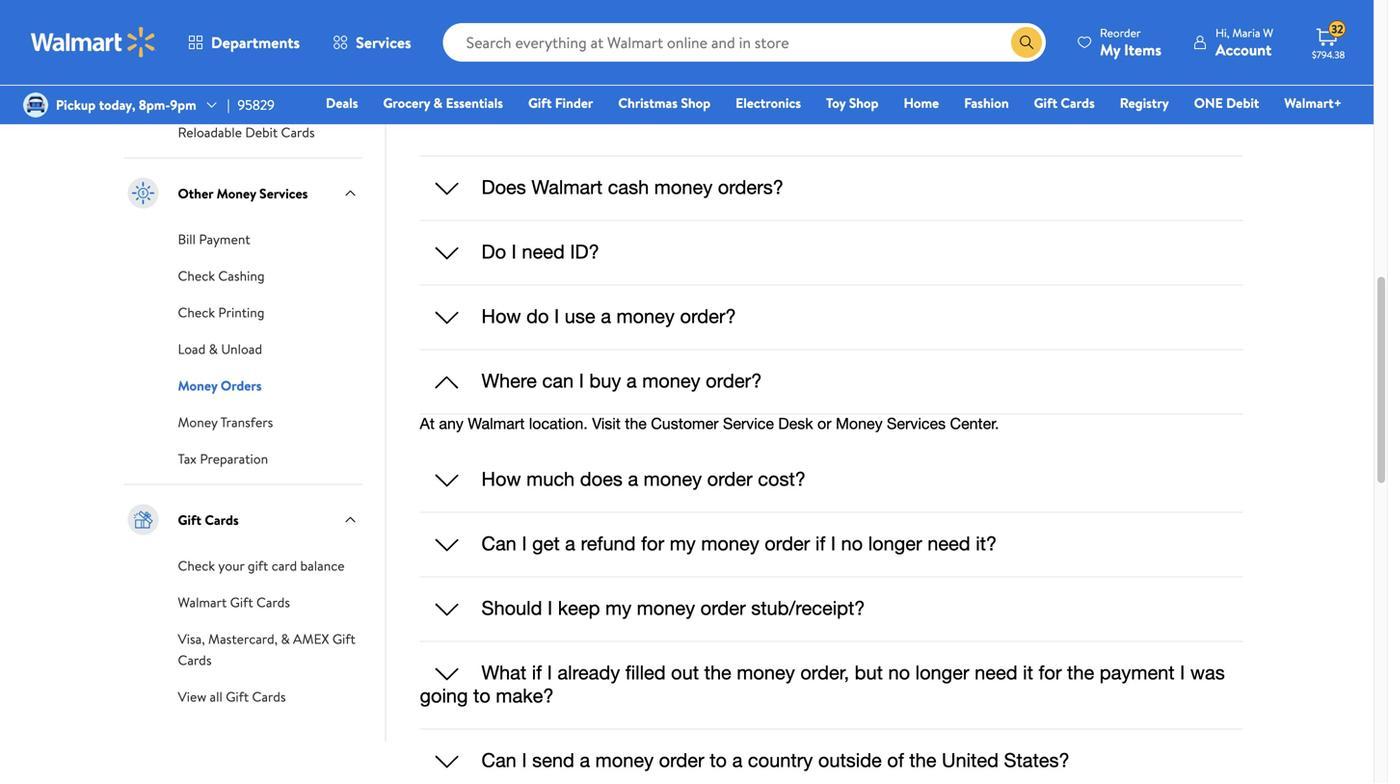 Task type: locate. For each thing, give the bounding box(es) containing it.
bill
[[178, 230, 196, 249]]

toy
[[826, 94, 846, 112]]

one down account
[[1194, 94, 1223, 112]]

card
[[272, 557, 297, 576]]

reloadable debit cards
[[178, 123, 315, 142]]

electronics link
[[727, 93, 810, 113]]

finder
[[555, 94, 593, 112]]

Walmart Site-Wide search field
[[443, 23, 1046, 62]]

gift cards image
[[124, 501, 162, 540]]

maria
[[1233, 25, 1261, 41]]

|
[[227, 95, 230, 114]]

1 horizontal spatial &
[[281, 630, 290, 649]]

check
[[178, 267, 215, 286], [178, 303, 215, 322], [178, 557, 215, 576]]

0 horizontal spatial debit
[[210, 13, 243, 32]]

tax
[[178, 450, 197, 469]]

& left amex
[[281, 630, 290, 649]]

check your gift card balance
[[178, 557, 345, 576]]

walmart
[[178, 50, 227, 69], [178, 594, 227, 612]]

gift cards up 'your'
[[178, 511, 239, 530]]

0 vertical spatial &
[[434, 94, 443, 112]]

orders
[[221, 377, 262, 395]]

gift
[[248, 557, 268, 576]]

walmart up visa, on the bottom
[[178, 594, 227, 612]]

money right the other
[[217, 184, 256, 203]]

2 horizontal spatial &
[[434, 94, 443, 112]]

 image
[[23, 93, 48, 118]]

1 vertical spatial one
[[1194, 94, 1223, 112]]

0 vertical spatial check
[[178, 267, 215, 286]]

items
[[1124, 39, 1162, 60]]

gift cards link
[[1026, 93, 1104, 113]]

one debit card
[[178, 13, 274, 32]]

tax preparation
[[178, 450, 268, 469]]

2 shop from the left
[[849, 94, 879, 112]]

2 vertical spatial money
[[178, 413, 218, 432]]

visa, mastercard, & amex gift cards
[[178, 630, 356, 670]]

one debit
[[1194, 94, 1260, 112]]

bill payment
[[178, 230, 250, 249]]

95829
[[238, 95, 275, 114]]

walmart+
[[1285, 94, 1342, 112]]

walmart inside walmart moneycard link
[[178, 50, 227, 69]]

money for transfers
[[178, 413, 218, 432]]

shop right christmas
[[681, 94, 711, 112]]

1 vertical spatial &
[[209, 340, 218, 359]]

gift right fashion link at the right top
[[1034, 94, 1058, 112]]

one debit card link
[[178, 11, 274, 32]]

search icon image
[[1019, 35, 1035, 50]]

0 horizontal spatial services
[[259, 184, 308, 203]]

check printing
[[178, 303, 265, 322]]

services up grocery
[[356, 32, 411, 53]]

registry link
[[1111, 93, 1178, 113]]

christmas
[[618, 94, 678, 112]]

pickup today, 8pm-9pm
[[56, 95, 196, 114]]

& for essentials
[[434, 94, 443, 112]]

2 vertical spatial debit
[[245, 123, 278, 142]]

gift
[[528, 94, 552, 112], [1034, 94, 1058, 112], [178, 511, 201, 530], [230, 594, 253, 612], [333, 630, 356, 649], [226, 688, 249, 707]]

0 vertical spatial debit
[[210, 13, 243, 32]]

3 check from the top
[[178, 557, 215, 576]]

one up walmart moneycard link
[[178, 13, 207, 32]]

2 vertical spatial &
[[281, 630, 290, 649]]

other money services image
[[124, 174, 162, 213]]

visa,
[[178, 630, 205, 649]]

reorder my items
[[1100, 25, 1162, 60]]

debit
[[210, 13, 243, 32], [1227, 94, 1260, 112], [245, 123, 278, 142]]

0 horizontal spatial shop
[[681, 94, 711, 112]]

& right grocery
[[434, 94, 443, 112]]

check left 'your'
[[178, 557, 215, 576]]

debit down 95829
[[245, 123, 278, 142]]

account
[[1216, 39, 1272, 60]]

2 check from the top
[[178, 303, 215, 322]]

debit with rewards. get 3% cash back at walmart. terms apply. image
[[425, 0, 1239, 32]]

1 horizontal spatial services
[[356, 32, 411, 53]]

reloadable debit cards link
[[178, 121, 315, 142]]

home
[[904, 94, 939, 112]]

money down 'load'
[[178, 377, 218, 395]]

1 horizontal spatial gift cards
[[1034, 94, 1095, 112]]

0 vertical spatial services
[[356, 32, 411, 53]]

gift right amex
[[333, 630, 356, 649]]

gift cards down search icon
[[1034, 94, 1095, 112]]

1 vertical spatial check
[[178, 303, 215, 322]]

other
[[178, 184, 213, 203]]

services down reloadable debit cards
[[259, 184, 308, 203]]

shop right toy
[[849, 94, 879, 112]]

& inside "visa, mastercard, & amex gift cards"
[[281, 630, 290, 649]]

0 vertical spatial one
[[178, 13, 207, 32]]

deals link
[[317, 93, 367, 113]]

amex
[[293, 630, 329, 649]]

view all gift cards
[[178, 688, 286, 707]]

debit down account
[[1227, 94, 1260, 112]]

load & unload link
[[178, 338, 262, 359]]

green dot link
[[178, 85, 240, 106]]

1 vertical spatial services
[[259, 184, 308, 203]]

0 horizontal spatial one
[[178, 13, 207, 32]]

2 horizontal spatial debit
[[1227, 94, 1260, 112]]

gift inside "visa, mastercard, & amex gift cards"
[[333, 630, 356, 649]]

1 check from the top
[[178, 267, 215, 286]]

bill payment link
[[178, 228, 250, 249]]

debit left the card on the top left
[[210, 13, 243, 32]]

services
[[356, 32, 411, 53], [259, 184, 308, 203]]

departments
[[211, 32, 300, 53]]

one debit link
[[1186, 93, 1268, 113]]

check cashing
[[178, 267, 265, 286]]

cards inside "visa, mastercard, & amex gift cards"
[[178, 651, 212, 670]]

shop
[[681, 94, 711, 112], [849, 94, 879, 112]]

cards
[[1061, 94, 1095, 112], [281, 123, 315, 142], [205, 511, 239, 530], [256, 594, 290, 612], [178, 651, 212, 670], [252, 688, 286, 707]]

mastercard,
[[208, 630, 278, 649]]

1 horizontal spatial shop
[[849, 94, 879, 112]]

| 95829
[[227, 95, 275, 114]]

money
[[217, 184, 256, 203], [178, 377, 218, 395], [178, 413, 218, 432]]

christmas shop link
[[610, 93, 719, 113]]

walmart inside the walmart gift cards link
[[178, 594, 227, 612]]

load & unload
[[178, 340, 262, 359]]

grocery & essentials link
[[375, 93, 512, 113]]

check inside check your gift card balance link
[[178, 557, 215, 576]]

1 vertical spatial debit
[[1227, 94, 1260, 112]]

0 vertical spatial walmart
[[178, 50, 227, 69]]

0 horizontal spatial &
[[209, 340, 218, 359]]

money up tax
[[178, 413, 218, 432]]

2 vertical spatial check
[[178, 557, 215, 576]]

toy shop
[[826, 94, 879, 112]]

1 horizontal spatial debit
[[245, 123, 278, 142]]

0 vertical spatial gift cards
[[1034, 94, 1095, 112]]

gift finder
[[528, 94, 593, 112]]

check up 'load'
[[178, 303, 215, 322]]

1 horizontal spatial one
[[1194, 94, 1223, 112]]

money transfers
[[178, 413, 273, 432]]

1 vertical spatial money
[[178, 377, 218, 395]]

1 vertical spatial gift cards
[[178, 511, 239, 530]]

1 walmart from the top
[[178, 50, 227, 69]]

2 walmart from the top
[[178, 594, 227, 612]]

check for check printing
[[178, 303, 215, 322]]

one
[[178, 13, 207, 32], [1194, 94, 1223, 112]]

1 vertical spatial walmart
[[178, 594, 227, 612]]

walmart gift cards link
[[178, 592, 290, 613]]

walmart up green dot link
[[178, 50, 227, 69]]

check down bill
[[178, 267, 215, 286]]

1 shop from the left
[[681, 94, 711, 112]]

green
[[178, 86, 214, 105]]

one for one debit card
[[178, 13, 207, 32]]

& right 'load'
[[209, 340, 218, 359]]



Task type: describe. For each thing, give the bounding box(es) containing it.
hi, maria w account
[[1216, 25, 1274, 60]]

today,
[[99, 95, 135, 114]]

walmart for walmart moneycard
[[178, 50, 227, 69]]

moneycard
[[230, 50, 298, 69]]

deals
[[326, 94, 358, 112]]

walmart for walmart gift cards
[[178, 594, 227, 612]]

home link
[[895, 93, 948, 113]]

gift up mastercard,
[[230, 594, 253, 612]]

services button
[[316, 19, 428, 66]]

other money services
[[178, 184, 308, 203]]

visa, mastercard, & amex gift cards link
[[178, 628, 356, 671]]

printing
[[218, 303, 265, 322]]

8pm-
[[139, 95, 170, 114]]

transfers
[[220, 413, 273, 432]]

grocery & essentials
[[383, 94, 503, 112]]

tax preparation link
[[178, 448, 268, 469]]

unload
[[221, 340, 262, 359]]

payment
[[199, 230, 250, 249]]

dot
[[217, 86, 240, 105]]

reorder
[[1100, 25, 1141, 41]]

w
[[1263, 25, 1274, 41]]

check for check your gift card balance
[[178, 557, 215, 576]]

gift right gift cards "image"
[[178, 511, 201, 530]]

shop for toy shop
[[849, 94, 879, 112]]

view all gift cards link
[[178, 686, 286, 707]]

0 horizontal spatial gift cards
[[178, 511, 239, 530]]

shop for christmas shop
[[681, 94, 711, 112]]

walmart image
[[31, 27, 156, 58]]

debit for one debit card
[[210, 13, 243, 32]]

view
[[178, 688, 207, 707]]

services inside popup button
[[356, 32, 411, 53]]

money for orders
[[178, 377, 218, 395]]

debit for reloadable debit cards
[[245, 123, 278, 142]]

check your gift card balance link
[[178, 555, 345, 576]]

essentials
[[446, 94, 503, 112]]

all
[[210, 688, 223, 707]]

32
[[1332, 21, 1344, 37]]

fashion
[[964, 94, 1009, 112]]

one for one debit
[[1194, 94, 1223, 112]]

departments button
[[172, 19, 316, 66]]

electronics
[[736, 94, 801, 112]]

gift right the all on the bottom left of page
[[226, 688, 249, 707]]

card
[[246, 13, 274, 32]]

walmart moneycard
[[178, 50, 298, 69]]

money transfers link
[[178, 411, 273, 433]]

registry
[[1120, 94, 1169, 112]]

check printing link
[[178, 301, 265, 323]]

Search search field
[[443, 23, 1046, 62]]

cashing
[[218, 267, 265, 286]]

walmart gift cards
[[178, 594, 290, 612]]

check for check cashing
[[178, 267, 215, 286]]

gift left finder
[[528, 94, 552, 112]]

money orders link
[[178, 375, 262, 396]]

pickup
[[56, 95, 96, 114]]

money orders
[[178, 377, 262, 395]]

$794.38
[[1312, 48, 1345, 61]]

9pm
[[170, 95, 196, 114]]

fashion link
[[956, 93, 1018, 113]]

gift finder link
[[520, 93, 602, 113]]

christmas shop
[[618, 94, 711, 112]]

load
[[178, 340, 206, 359]]

grocery
[[383, 94, 430, 112]]

walmart+ link
[[1276, 93, 1351, 113]]

balance
[[300, 557, 345, 576]]

my
[[1100, 39, 1121, 60]]

preparation
[[200, 450, 268, 469]]

reloadable
[[178, 123, 242, 142]]

0 vertical spatial money
[[217, 184, 256, 203]]

walmart moneycard link
[[178, 48, 298, 69]]

green dot
[[178, 86, 240, 105]]

debit for one debit
[[1227, 94, 1260, 112]]

& for unload
[[209, 340, 218, 359]]

toy shop link
[[818, 93, 888, 113]]

check cashing link
[[178, 265, 265, 286]]

hi,
[[1216, 25, 1230, 41]]

your
[[218, 557, 244, 576]]



Task type: vqa. For each thing, say whether or not it's contained in the screenshot.
the rightmost :
no



